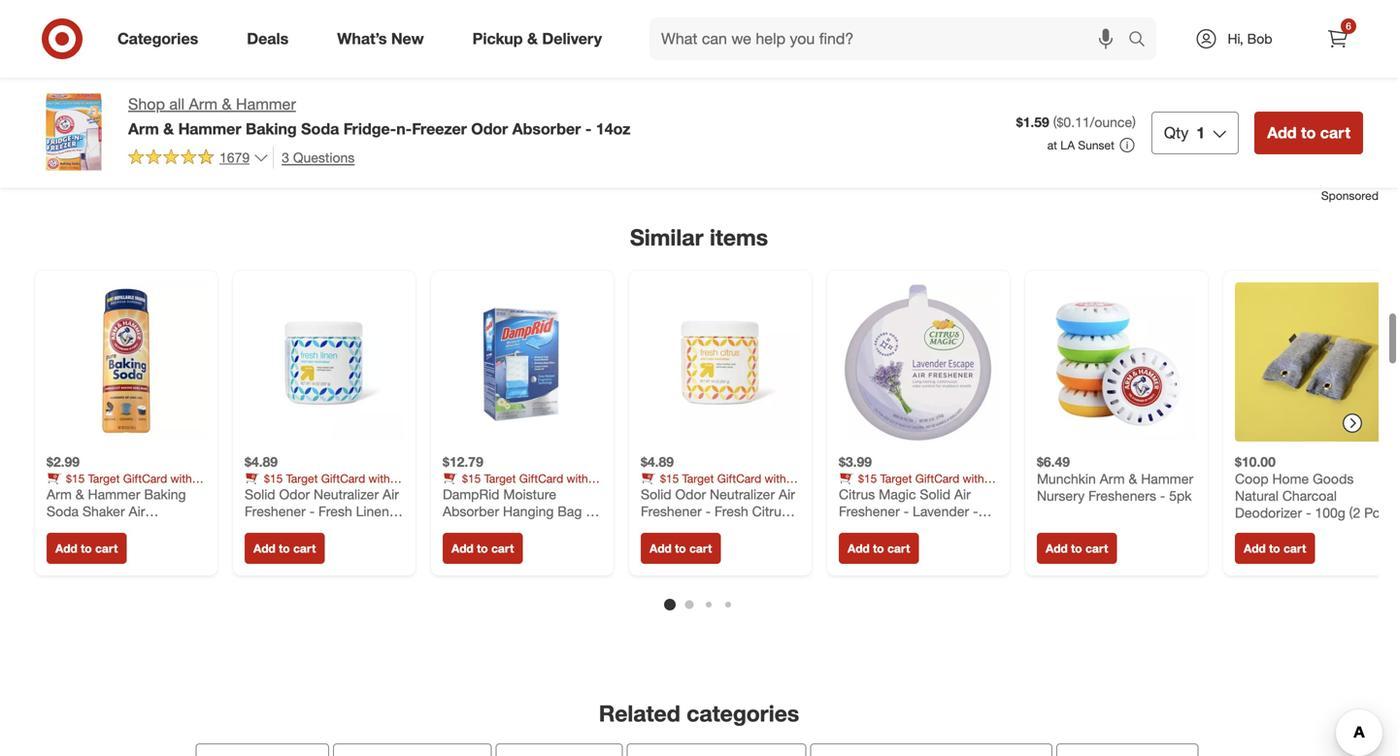 Task type: vqa. For each thing, say whether or not it's contained in the screenshot.
the top Soda
yes



Task type: describe. For each thing, give the bounding box(es) containing it.
add for solid odor neutralizer air freshener - fresh citrus - 14oz - up & up™
[[650, 541, 672, 556]]

cart for coop home goods natural charcoal deodorizer - 100g (2 pcs)
[[1284, 541, 1306, 556]]

damprid moisture absorber hanging bag - fresh scent - 3pk
[[443, 486, 591, 537]]

arm & hammer baking soda shaker air freshener - 12oz
[[47, 486, 186, 537]]

qty 1
[[1164, 123, 1205, 142]]

odor inside shop all arm & hammer arm & hammer baking soda fridge-n-freezer odor absorber - 14oz
[[471, 119, 508, 138]]

$2.99
[[47, 454, 80, 471]]

cart for citrus magic solid air freshener - lavender - 8oz
[[888, 541, 910, 556]]

$15 for solid odor neutralizer air freshener - fresh linen - 14oz - up & up™
[[264, 472, 283, 486]]

& inside arm & hammer baking soda shaker air freshener - 12oz
[[76, 486, 84, 503]]

freshener for solid odor neutralizer air freshener - fresh linen - 14oz - up & up™
[[245, 503, 306, 520]]

care for freshener
[[101, 486, 124, 501]]

with for citrus magic solid air freshener - lavender - 8oz
[[963, 472, 984, 486]]

3 questions
[[282, 149, 355, 166]]

cart for arm & hammer baking soda shaker air freshener - 12oz
[[95, 541, 118, 556]]

$4.89 for solid odor neutralizer air freshener - fresh citrus - 14oz - up & up™
[[641, 454, 674, 471]]

hanging
[[503, 503, 554, 520]]

munchkin arm & hammer nursery fresheners - 5pk image
[[1037, 283, 1196, 442]]

all
[[169, 95, 185, 114]]

moisture
[[503, 486, 556, 503]]

charcoal
[[1283, 488, 1337, 505]]

deals link
[[230, 17, 313, 60]]

categories
[[118, 29, 198, 48]]

fresheners
[[1089, 488, 1157, 505]]

arm right the all
[[189, 95, 218, 114]]

advertisement region
[[19, 74, 1379, 188]]

with for arm & hammer baking soda shaker air freshener - 12oz
[[170, 472, 192, 486]]

hammer up 1679 link
[[178, 119, 241, 138]]

search button
[[1120, 17, 1166, 64]]

$10.00
[[1235, 454, 1276, 471]]

coop home goods natural charcoal deodorizer - 100g (2 pcs) image
[[1235, 283, 1394, 442]]

$1.59 ( $0.11 /ounce )
[[1016, 114, 1136, 131]]

shop
[[128, 95, 165, 114]]

- inside arm & hammer baking soda shaker air freshener - 12oz
[[111, 520, 117, 537]]

categories link
[[101, 17, 223, 60]]

to for solid odor neutralizer air freshener - fresh citrus - 14oz - up & up™
[[675, 541, 686, 556]]

to for arm & hammer baking soda shaker air freshener - 12oz
[[81, 541, 92, 556]]

freshener inside arm & hammer baking soda shaker air freshener - 12oz
[[47, 520, 108, 537]]

purchase for linen
[[325, 486, 374, 501]]

home for damprid moisture absorber hanging bag - fresh scent - 3pk
[[465, 486, 494, 501]]

1679
[[219, 149, 250, 166]]

5pk
[[1169, 488, 1192, 505]]

shaker
[[82, 503, 125, 520]]

new
[[391, 29, 424, 48]]

air for linen
[[383, 486, 399, 503]]

care for citrus
[[696, 486, 718, 501]]

3
[[282, 149, 289, 166]]

la
[[1061, 138, 1075, 152]]

similar items
[[630, 224, 768, 251]]

pcs)
[[1365, 505, 1391, 522]]

at la sunset
[[1048, 138, 1115, 152]]

related
[[599, 700, 681, 727]]

up for solid odor neutralizer air freshener - fresh linen - 14oz - up & up™
[[287, 520, 302, 537]]

cart for solid odor neutralizer air freshener - fresh linen - 14oz - up & up™
[[293, 541, 316, 556]]

$15 target giftcard with $50 home care purchase for -
[[839, 472, 984, 501]]

$15 for arm & hammer baking soda shaker air freshener - 12oz
[[66, 472, 85, 486]]

arm inside arm & hammer baking soda shaker air freshener - 12oz
[[47, 486, 72, 503]]

add to cart button for damprid moisture absorber hanging bag - fresh scent - 3pk
[[443, 533, 523, 564]]

deals
[[247, 29, 289, 48]]

soda inside arm & hammer baking soda shaker air freshener - 12oz
[[47, 503, 79, 520]]

add to cart for citrus magic solid air freshener - lavender - 8oz
[[848, 541, 910, 556]]

with for solid odor neutralizer air freshener - fresh linen - 14oz - up & up™
[[369, 472, 390, 486]]

baking inside arm & hammer baking soda shaker air freshener - 12oz
[[144, 486, 186, 503]]

items
[[710, 224, 768, 251]]

solid odor neutralizer air freshener - fresh citrus - 14oz - up & up™
[[641, 486, 798, 537]]

related categories
[[599, 700, 799, 727]]

cart for munchkin arm & hammer nursery fresheners - 5pk
[[1086, 541, 1108, 556]]

$10.00 coop home goods natural charcoal deodorizer - 100g (2 pcs)
[[1235, 454, 1391, 522]]

n-
[[396, 119, 412, 138]]

care for -
[[894, 486, 916, 501]]

solid inside the citrus magic solid air freshener - lavender - 8oz
[[920, 486, 951, 503]]

giftcard for -
[[915, 472, 960, 486]]

up for solid odor neutralizer air freshener - fresh citrus - 14oz - up & up™
[[683, 520, 699, 537]]

arm inside $6.49 munchkin arm & hammer nursery fresheners - 5pk
[[1100, 471, 1125, 488]]

add for damprid moisture absorber hanging bag - fresh scent - 3pk
[[452, 541, 474, 556]]

giftcard for citrus
[[717, 472, 762, 486]]

100g
[[1315, 505, 1346, 522]]

What can we help you find? suggestions appear below search field
[[650, 17, 1133, 60]]

(2
[[1349, 505, 1361, 522]]

air inside arm & hammer baking soda shaker air freshener - 12oz
[[129, 503, 145, 520]]

$0.11
[[1057, 114, 1090, 131]]

6
[[1346, 20, 1352, 32]]

add for citrus magic solid air freshener - lavender - 8oz
[[848, 541, 870, 556]]

- inside shop all arm & hammer arm & hammer baking soda fridge-n-freezer odor absorber - 14oz
[[585, 119, 592, 138]]

$3.99
[[839, 454, 872, 471]]

care for linen
[[299, 486, 322, 501]]

$1.59
[[1016, 114, 1050, 131]]

$15 target giftcard with $50 home care purchase for freshener
[[47, 472, 192, 501]]

add to cart button for coop home goods natural charcoal deodorizer - 100g (2 pcs)
[[1235, 533, 1315, 564]]

sponsored
[[1321, 189, 1379, 203]]

bag
[[558, 503, 582, 520]]

shop all arm & hammer arm & hammer baking soda fridge-n-freezer odor absorber - 14oz
[[128, 95, 631, 138]]

pickup
[[473, 29, 523, 48]]

giftcard for linen
[[321, 472, 365, 486]]

8oz
[[839, 520, 861, 537]]

home for solid odor neutralizer air freshener - fresh citrus - 14oz - up & up™
[[663, 486, 692, 501]]

cart for solid odor neutralizer air freshener - fresh citrus - 14oz - up & up™
[[689, 541, 712, 556]]

coop
[[1235, 471, 1269, 488]]

citrus inside solid odor neutralizer air freshener - fresh citrus - 14oz - up & up™
[[752, 503, 788, 520]]

add to cart button for solid odor neutralizer air freshener - fresh linen - 14oz - up & up™
[[245, 533, 325, 564]]

citrus inside the citrus magic solid air freshener - lavender - 8oz
[[839, 486, 875, 503]]

neutralizer for citrus
[[710, 486, 775, 503]]

home for arm & hammer baking soda shaker air freshener - 12oz
[[69, 486, 98, 501]]

solid odor neutralizer air freshener - fresh linen - 14oz - up & up™
[[245, 486, 399, 537]]

to for citrus magic solid air freshener - lavender - 8oz
[[873, 541, 884, 556]]

care for scent
[[497, 486, 520, 501]]

at
[[1048, 138, 1057, 152]]

magic
[[879, 486, 916, 503]]

12oz
[[120, 520, 150, 537]]

sunset
[[1078, 138, 1115, 152]]

to for munchkin arm & hammer nursery fresheners - 5pk
[[1071, 541, 1082, 556]]

goods
[[1313, 471, 1354, 488]]

citrus magic solid air freshener - lavender - 8oz image
[[839, 283, 998, 442]]

add for solid odor neutralizer air freshener - fresh linen - 14oz - up & up™
[[253, 541, 276, 556]]

with for solid odor neutralizer air freshener - fresh citrus - 14oz - up & up™
[[765, 472, 786, 486]]

damprid
[[443, 486, 500, 503]]

freshener for citrus magic solid air freshener - lavender - 8oz
[[839, 503, 900, 520]]

up™ for linen
[[319, 520, 341, 537]]

cart up sponsored
[[1320, 123, 1351, 142]]

giftcard for scent
[[519, 472, 563, 486]]

deodorizer
[[1235, 505, 1302, 522]]



Task type: locate. For each thing, give the bounding box(es) containing it.
2 $50 from the left
[[245, 486, 263, 501]]

air inside solid odor neutralizer air freshener - fresh linen - 14oz - up & up™
[[383, 486, 399, 503]]

hi,
[[1228, 30, 1244, 47]]

add to cart for solid odor neutralizer air freshener - fresh linen - 14oz - up & up™
[[253, 541, 316, 556]]

add to cart down 8oz
[[848, 541, 910, 556]]

soda
[[301, 119, 339, 138], [47, 503, 79, 520]]

1 target from the left
[[88, 472, 120, 486]]

3 $15 target giftcard with $50 home care purchase from the left
[[443, 472, 588, 501]]

add down "damprid"
[[452, 541, 474, 556]]

1 with from the left
[[170, 472, 192, 486]]

up
[[287, 520, 302, 537], [683, 520, 699, 537]]

to
[[1301, 123, 1316, 142], [81, 541, 92, 556], [279, 541, 290, 556], [477, 541, 488, 556], [675, 541, 686, 556], [873, 541, 884, 556], [1071, 541, 1082, 556], [1269, 541, 1280, 556]]

add to cart for munchkin arm & hammer nursery fresheners - 5pk
[[1046, 541, 1108, 556]]

$15 for solid odor neutralizer air freshener - fresh citrus - 14oz - up & up™
[[660, 472, 679, 486]]

arm down the $2.99
[[47, 486, 72, 503]]

$15 target giftcard with $50 home care purchase for citrus
[[641, 472, 786, 501]]

categories
[[687, 700, 799, 727]]

(
[[1053, 114, 1057, 131]]

cart down the citrus magic solid air freshener - lavender - 8oz at bottom
[[888, 541, 910, 556]]

2 up™ from the left
[[715, 520, 737, 537]]

fresh
[[319, 503, 352, 520], [715, 503, 748, 520], [443, 520, 477, 537]]

$50 for arm & hammer baking soda shaker air freshener - 12oz
[[47, 486, 65, 501]]

purchase for freshener
[[127, 486, 176, 501]]

$15 target giftcard with $50 home care purchase for scent
[[443, 472, 588, 501]]

air inside the citrus magic solid air freshener - lavender - 8oz
[[954, 486, 971, 503]]

14oz inside solid odor neutralizer air freshener - fresh citrus - 14oz - up & up™
[[641, 520, 670, 537]]

2 solid from the left
[[641, 486, 672, 503]]

$50 for damprid moisture absorber hanging bag - fresh scent - 3pk
[[443, 486, 462, 501]]

4 home from the left
[[663, 486, 692, 501]]

neutralizer inside solid odor neutralizer air freshener - fresh citrus - 14oz - up & up™
[[710, 486, 775, 503]]

$6.49 munchkin arm & hammer nursery fresheners - 5pk
[[1037, 454, 1194, 505]]

2 $15 from the left
[[264, 472, 283, 486]]

$50 for citrus magic solid air freshener - lavender - 8oz
[[839, 486, 858, 501]]

0 horizontal spatial up
[[287, 520, 302, 537]]

1 horizontal spatial fresh
[[443, 520, 477, 537]]

4 target from the left
[[682, 472, 714, 486]]

3 with from the left
[[567, 472, 588, 486]]

2 neutralizer from the left
[[710, 486, 775, 503]]

2 horizontal spatial solid
[[920, 486, 951, 503]]

add down 8oz
[[848, 541, 870, 556]]

neutralizer
[[314, 486, 379, 503], [710, 486, 775, 503]]

0 horizontal spatial odor
[[279, 486, 310, 503]]

home
[[69, 486, 98, 501], [267, 486, 296, 501], [465, 486, 494, 501], [663, 486, 692, 501], [861, 486, 890, 501]]

solid for solid odor neutralizer air freshener - fresh citrus - 14oz - up & up™
[[641, 486, 672, 503]]

care
[[101, 486, 124, 501], [299, 486, 322, 501], [497, 486, 520, 501], [696, 486, 718, 501], [894, 486, 916, 501]]

& inside solid odor neutralizer air freshener - fresh citrus - 14oz - up & up™
[[702, 520, 711, 537]]

damprid moisture absorber hanging bag - fresh scent - 3pk image
[[443, 283, 602, 442]]

5 purchase from the left
[[920, 486, 968, 501]]

add to cart for solid odor neutralizer air freshener - fresh citrus - 14oz - up & up™
[[650, 541, 712, 556]]

citrus down $3.99 at the right bottom of the page
[[839, 486, 875, 503]]

up inside solid odor neutralizer air freshener - fresh linen - 14oz - up & up™
[[287, 520, 302, 537]]

2 care from the left
[[299, 486, 322, 501]]

1 horizontal spatial baking
[[246, 119, 297, 138]]

add for arm & hammer baking soda shaker air freshener - 12oz
[[55, 541, 77, 556]]

0 horizontal spatial citrus
[[752, 503, 788, 520]]

citrus
[[839, 486, 875, 503], [752, 503, 788, 520]]

1 neutralizer from the left
[[314, 486, 379, 503]]

&
[[527, 29, 538, 48], [222, 95, 232, 114], [163, 119, 174, 138], [1129, 471, 1137, 488], [76, 486, 84, 503], [306, 520, 315, 537], [702, 520, 711, 537]]

baking up 12oz
[[144, 486, 186, 503]]

& inside pickup & delivery 'link'
[[527, 29, 538, 48]]

1 horizontal spatial citrus
[[839, 486, 875, 503]]

baking inside shop all arm & hammer arm & hammer baking soda fridge-n-freezer odor absorber - 14oz
[[246, 119, 297, 138]]

freshener inside the citrus magic solid air freshener - lavender - 8oz
[[839, 503, 900, 520]]

add down solid odor neutralizer air freshener - fresh citrus - 14oz - up & up™
[[650, 541, 672, 556]]

1 solid from the left
[[245, 486, 275, 503]]

5 $50 from the left
[[839, 486, 858, 501]]

hi, bob
[[1228, 30, 1273, 47]]

$4.89 for solid odor neutralizer air freshener - fresh linen - 14oz - up & up™
[[245, 454, 278, 471]]

& inside solid odor neutralizer air freshener - fresh linen - 14oz - up & up™
[[306, 520, 315, 537]]

target for solid odor neutralizer air freshener - fresh citrus - 14oz - up & up™
[[682, 472, 714, 486]]

1 home from the left
[[69, 486, 98, 501]]

baking up 3
[[246, 119, 297, 138]]

add to cart for arm & hammer baking soda shaker air freshener - 12oz
[[55, 541, 118, 556]]

0 horizontal spatial neutralizer
[[314, 486, 379, 503]]

$50 for solid odor neutralizer air freshener - fresh linen - 14oz - up & up™
[[245, 486, 263, 501]]

0 vertical spatial soda
[[301, 119, 339, 138]]

bob
[[1247, 30, 1273, 47]]

soda up 3 questions
[[301, 119, 339, 138]]

add to cart down shaker
[[55, 541, 118, 556]]

2 home from the left
[[267, 486, 296, 501]]

arm right munchkin
[[1100, 471, 1125, 488]]

add to cart button for arm & hammer baking soda shaker air freshener - 12oz
[[47, 533, 127, 564]]

purchase for citrus
[[722, 486, 770, 501]]

2 target from the left
[[286, 472, 318, 486]]

3 $50 from the left
[[443, 486, 462, 501]]

5 with from the left
[[963, 472, 984, 486]]

munchkin
[[1037, 471, 1096, 488]]

3 care from the left
[[497, 486, 520, 501]]

natural
[[1235, 488, 1279, 505]]

giftcard
[[123, 472, 167, 486], [321, 472, 365, 486], [519, 472, 563, 486], [717, 472, 762, 486], [915, 472, 960, 486]]

$4.89 up solid odor neutralizer air freshener - fresh linen - 14oz - up & up™
[[245, 454, 278, 471]]

freshener inside solid odor neutralizer air freshener - fresh citrus - 14oz - up & up™
[[641, 503, 702, 520]]

)
[[1132, 114, 1136, 131]]

1
[[1197, 123, 1205, 142]]

hammer inside $6.49 munchkin arm & hammer nursery fresheners - 5pk
[[1141, 471, 1194, 488]]

1 $4.89 from the left
[[245, 454, 278, 471]]

add to cart button for munchkin arm & hammer nursery fresheners - 5pk
[[1037, 533, 1117, 564]]

5 target from the left
[[880, 472, 912, 486]]

add for coop home goods natural charcoal deodorizer - 100g (2 pcs)
[[1244, 541, 1266, 556]]

region
[[19, 74, 1398, 756]]

odor for solid odor neutralizer air freshener - fresh citrus - 14oz - up & up™
[[675, 486, 706, 503]]

fresh inside solid odor neutralizer air freshener - fresh citrus - 14oz - up & up™
[[715, 503, 748, 520]]

arm down shop
[[128, 119, 159, 138]]

air for citrus
[[779, 486, 795, 503]]

0 horizontal spatial fresh
[[319, 503, 352, 520]]

fresh inside damprid moisture absorber hanging bag - fresh scent - 3pk
[[443, 520, 477, 537]]

2 up from the left
[[683, 520, 699, 537]]

0 vertical spatial baking
[[246, 119, 297, 138]]

freezer
[[412, 119, 467, 138]]

hammer up 3
[[236, 95, 296, 114]]

4 with from the left
[[765, 472, 786, 486]]

hammer up 12oz
[[88, 486, 140, 503]]

soda left shaker
[[47, 503, 79, 520]]

add down deodorizer
[[1244, 541, 1266, 556]]

air for -
[[954, 486, 971, 503]]

5 care from the left
[[894, 486, 916, 501]]

add
[[1267, 123, 1297, 142], [55, 541, 77, 556], [253, 541, 276, 556], [452, 541, 474, 556], [650, 541, 672, 556], [848, 541, 870, 556], [1046, 541, 1068, 556], [1244, 541, 1266, 556]]

qty
[[1164, 123, 1189, 142]]

3 purchase from the left
[[523, 486, 572, 501]]

1 horizontal spatial odor
[[471, 119, 508, 138]]

$15 target giftcard with $50 home care purchase
[[47, 472, 192, 501], [245, 472, 390, 501], [443, 472, 588, 501], [641, 472, 786, 501], [839, 472, 984, 501]]

purchase for scent
[[523, 486, 572, 501]]

nursery
[[1037, 488, 1085, 505]]

fresh for citrus
[[715, 503, 748, 520]]

freshener for solid odor neutralizer air freshener - fresh citrus - 14oz - up & up™
[[641, 503, 702, 520]]

cart down fresheners
[[1086, 541, 1108, 556]]

0 horizontal spatial up™
[[319, 520, 341, 537]]

add down arm & hammer baking soda shaker air freshener - 12oz on the bottom of the page
[[55, 541, 77, 556]]

soda inside shop all arm & hammer arm & hammer baking soda fridge-n-freezer odor absorber - 14oz
[[301, 119, 339, 138]]

$50
[[47, 486, 65, 501], [245, 486, 263, 501], [443, 486, 462, 501], [641, 486, 660, 501], [839, 486, 858, 501]]

up™
[[319, 520, 341, 537], [715, 520, 737, 537]]

neutralizer for linen
[[314, 486, 379, 503]]

to for solid odor neutralizer air freshener - fresh linen - 14oz - up & up™
[[279, 541, 290, 556]]

- inside $6.49 munchkin arm & hammer nursery fresheners - 5pk
[[1160, 488, 1166, 505]]

1 vertical spatial soda
[[47, 503, 79, 520]]

scent
[[480, 520, 516, 537]]

2 $4.89 from the left
[[641, 454, 674, 471]]

4 giftcard from the left
[[717, 472, 762, 486]]

search
[[1120, 31, 1166, 50]]

4 $15 from the left
[[660, 472, 679, 486]]

1 horizontal spatial 14oz
[[596, 119, 631, 138]]

add to cart down deodorizer
[[1244, 541, 1306, 556]]

add down nursery on the right of the page
[[1046, 541, 1068, 556]]

home for citrus magic solid air freshener - lavender - 8oz
[[861, 486, 890, 501]]

pickup & delivery
[[473, 29, 602, 48]]

add to cart down scent
[[452, 541, 514, 556]]

3 giftcard from the left
[[519, 472, 563, 486]]

1 purchase from the left
[[127, 486, 176, 501]]

2 horizontal spatial 14oz
[[641, 520, 670, 537]]

14oz for solid odor neutralizer air freshener - fresh linen - 14oz - up & up™
[[245, 520, 274, 537]]

3 solid from the left
[[920, 486, 951, 503]]

0 horizontal spatial soda
[[47, 503, 79, 520]]

solid odor neutralizer air freshener - fresh linen - 14oz - up & up™ image
[[245, 283, 404, 442]]

5 home from the left
[[861, 486, 890, 501]]

arm
[[189, 95, 218, 114], [128, 119, 159, 138], [1100, 471, 1125, 488], [47, 486, 72, 503]]

add to cart for coop home goods natural charcoal deodorizer - 100g (2 pcs)
[[1244, 541, 1306, 556]]

& inside $6.49 munchkin arm & hammer nursery fresheners - 5pk
[[1129, 471, 1137, 488]]

region containing similar items
[[19, 74, 1398, 756]]

3 questions link
[[273, 146, 355, 169]]

up™ inside solid odor neutralizer air freshener - fresh citrus - 14oz - up & up™
[[715, 520, 737, 537]]

1 horizontal spatial absorber
[[512, 119, 581, 138]]

1 $15 from the left
[[66, 472, 85, 486]]

add to cart up sponsored
[[1267, 123, 1351, 142]]

$15 for damprid moisture absorber hanging bag - fresh scent - 3pk
[[462, 472, 481, 486]]

3 home from the left
[[465, 486, 494, 501]]

citrus magic solid air freshener - lavender - 8oz
[[839, 486, 978, 537]]

2 purchase from the left
[[325, 486, 374, 501]]

odor for solid odor neutralizer air freshener - fresh linen - 14oz - up & up™
[[279, 486, 310, 503]]

cart for damprid moisture absorber hanging bag - fresh scent - 3pk
[[491, 541, 514, 556]]

hammer
[[236, 95, 296, 114], [178, 119, 241, 138], [1141, 471, 1194, 488], [88, 486, 140, 503]]

add for munchkin arm & hammer nursery fresheners - 5pk
[[1046, 541, 1068, 556]]

4 $15 target giftcard with $50 home care purchase from the left
[[641, 472, 786, 501]]

add to cart button for citrus magic solid air freshener - lavender - 8oz
[[839, 533, 919, 564]]

1 horizontal spatial up™
[[715, 520, 737, 537]]

questions
[[293, 149, 355, 166]]

air inside solid odor neutralizer air freshener - fresh citrus - 14oz - up & up™
[[779, 486, 795, 503]]

$15 for citrus magic solid air freshener - lavender - 8oz
[[858, 472, 877, 486]]

solid
[[245, 486, 275, 503], [641, 486, 672, 503], [920, 486, 951, 503]]

cart
[[1320, 123, 1351, 142], [95, 541, 118, 556], [293, 541, 316, 556], [491, 541, 514, 556], [689, 541, 712, 556], [888, 541, 910, 556], [1086, 541, 1108, 556], [1284, 541, 1306, 556]]

$50 for solid odor neutralizer air freshener - fresh citrus - 14oz - up & up™
[[641, 486, 660, 501]]

absorber down pickup & delivery 'link'
[[512, 119, 581, 138]]

add to cart down solid odor neutralizer air freshener - fresh citrus - 14oz - up & up™
[[650, 541, 712, 556]]

solid inside solid odor neutralizer air freshener - fresh linen - 14oz - up & up™
[[245, 486, 275, 503]]

$15 target giftcard with $50 home care purchase for linen
[[245, 472, 390, 501]]

cart down solid odor neutralizer air freshener - fresh linen - 14oz - up & up™
[[293, 541, 316, 556]]

fresh for scent
[[443, 520, 477, 537]]

5 $15 from the left
[[858, 472, 877, 486]]

add to cart down nursery on the right of the page
[[1046, 541, 1108, 556]]

absorber inside shop all arm & hammer arm & hammer baking soda fridge-n-freezer odor absorber - 14oz
[[512, 119, 581, 138]]

$15
[[66, 472, 85, 486], [264, 472, 283, 486], [462, 472, 481, 486], [660, 472, 679, 486], [858, 472, 877, 486]]

what's new
[[337, 29, 424, 48]]

fresh inside solid odor neutralizer air freshener - fresh linen - 14oz - up & up™
[[319, 503, 352, 520]]

target for solid odor neutralizer air freshener - fresh linen - 14oz - up & up™
[[286, 472, 318, 486]]

0 vertical spatial absorber
[[512, 119, 581, 138]]

$12.79
[[443, 454, 483, 471]]

home
[[1273, 471, 1309, 488]]

1 horizontal spatial neutralizer
[[710, 486, 775, 503]]

add to cart for damprid moisture absorber hanging bag - fresh scent - 3pk
[[452, 541, 514, 556]]

14oz inside shop all arm & hammer arm & hammer baking soda fridge-n-freezer odor absorber - 14oz
[[596, 119, 631, 138]]

what's new link
[[321, 17, 448, 60]]

baking
[[246, 119, 297, 138], [144, 486, 186, 503]]

solid odor neutralizer air freshener - fresh citrus - 14oz - up & up™ image
[[641, 283, 800, 442]]

$4.89 up solid odor neutralizer air freshener - fresh citrus - 14oz - up & up™
[[641, 454, 674, 471]]

- inside $10.00 coop home goods natural charcoal deodorizer - 100g (2 pcs)
[[1306, 505, 1311, 522]]

cart down solid odor neutralizer air freshener - fresh citrus - 14oz - up & up™
[[689, 541, 712, 556]]

solid inside solid odor neutralizer air freshener - fresh citrus - 14oz - up & up™
[[641, 486, 672, 503]]

citrus left 8oz
[[752, 503, 788, 520]]

cart down deodorizer
[[1284, 541, 1306, 556]]

4 purchase from the left
[[722, 486, 770, 501]]

1 vertical spatial baking
[[144, 486, 186, 503]]

odor inside solid odor neutralizer air freshener - fresh linen - 14oz - up & up™
[[279, 486, 310, 503]]

neutralizer inside solid odor neutralizer air freshener - fresh linen - 14oz - up & up™
[[314, 486, 379, 503]]

1 horizontal spatial $4.89
[[641, 454, 674, 471]]

add to cart down solid odor neutralizer air freshener - fresh linen - 14oz - up & up™
[[253, 541, 316, 556]]

0 horizontal spatial $4.89
[[245, 454, 278, 471]]

purchase for -
[[920, 486, 968, 501]]

0 horizontal spatial absorber
[[443, 503, 499, 520]]

3 target from the left
[[484, 472, 516, 486]]

1 $50 from the left
[[47, 486, 65, 501]]

1 giftcard from the left
[[123, 472, 167, 486]]

1 horizontal spatial up
[[683, 520, 699, 537]]

delivery
[[542, 29, 602, 48]]

absorber down the $12.79
[[443, 503, 499, 520]]

absorber inside damprid moisture absorber hanging bag - fresh scent - 3pk
[[443, 503, 499, 520]]

up inside solid odor neutralizer air freshener - fresh citrus - 14oz - up & up™
[[683, 520, 699, 537]]

cart down scent
[[491, 541, 514, 556]]

0 horizontal spatial 14oz
[[245, 520, 274, 537]]

1 $15 target giftcard with $50 home care purchase from the left
[[47, 472, 192, 501]]

2 $15 target giftcard with $50 home care purchase from the left
[[245, 472, 390, 501]]

5 $15 target giftcard with $50 home care purchase from the left
[[839, 472, 984, 501]]

1679 link
[[128, 146, 269, 170]]

$4.89
[[245, 454, 278, 471], [641, 454, 674, 471]]

4 $50 from the left
[[641, 486, 660, 501]]

image of arm & hammer baking soda fridge-n-freezer odor absorber - 14oz image
[[35, 93, 113, 171]]

2 horizontal spatial fresh
[[715, 503, 748, 520]]

target for arm & hammer baking soda shaker air freshener - 12oz
[[88, 472, 120, 486]]

1 care from the left
[[101, 486, 124, 501]]

2 horizontal spatial odor
[[675, 486, 706, 503]]

14oz for solid odor neutralizer air freshener - fresh citrus - 14oz - up & up™
[[641, 520, 670, 537]]

with for damprid moisture absorber hanging bag - fresh scent - 3pk
[[567, 472, 588, 486]]

2 with from the left
[[369, 472, 390, 486]]

purchase
[[127, 486, 176, 501], [325, 486, 374, 501], [523, 486, 572, 501], [722, 486, 770, 501], [920, 486, 968, 501]]

absorber
[[512, 119, 581, 138], [443, 503, 499, 520]]

target for damprid moisture absorber hanging bag - fresh scent - 3pk
[[484, 472, 516, 486]]

1 vertical spatial absorber
[[443, 503, 499, 520]]

0 horizontal spatial baking
[[144, 486, 186, 503]]

fridge-
[[343, 119, 396, 138]]

solid for solid odor neutralizer air freshener - fresh linen - 14oz - up & up™
[[245, 486, 275, 503]]

similar
[[630, 224, 704, 251]]

lavender
[[913, 503, 969, 520]]

0 horizontal spatial solid
[[245, 486, 275, 503]]

5 giftcard from the left
[[915, 472, 960, 486]]

to for coop home goods natural charcoal deodorizer - 100g (2 pcs)
[[1269, 541, 1280, 556]]

$6.49
[[1037, 454, 1070, 471]]

freshener inside solid odor neutralizer air freshener - fresh linen - 14oz - up & up™
[[245, 503, 306, 520]]

fresh for linen
[[319, 503, 352, 520]]

arm & hammer baking soda shaker air freshener - 12oz image
[[47, 283, 206, 442]]

2 giftcard from the left
[[321, 472, 365, 486]]

1 up from the left
[[287, 520, 302, 537]]

14oz
[[596, 119, 631, 138], [245, 520, 274, 537], [641, 520, 670, 537]]

3 $15 from the left
[[462, 472, 481, 486]]

1 horizontal spatial soda
[[301, 119, 339, 138]]

6 link
[[1317, 17, 1360, 60]]

up™ inside solid odor neutralizer air freshener - fresh linen - 14oz - up & up™
[[319, 520, 341, 537]]

add to cart
[[1267, 123, 1351, 142], [55, 541, 118, 556], [253, 541, 316, 556], [452, 541, 514, 556], [650, 541, 712, 556], [848, 541, 910, 556], [1046, 541, 1108, 556], [1244, 541, 1306, 556]]

target for citrus magic solid air freshener - lavender - 8oz
[[880, 472, 912, 486]]

add down solid odor neutralizer air freshener - fresh linen - 14oz - up & up™
[[253, 541, 276, 556]]

1 up™ from the left
[[319, 520, 341, 537]]

14oz inside solid odor neutralizer air freshener - fresh linen - 14oz - up & up™
[[245, 520, 274, 537]]

add right 1
[[1267, 123, 1297, 142]]

linen
[[356, 503, 389, 520]]

hammer left coop
[[1141, 471, 1194, 488]]

4 care from the left
[[696, 486, 718, 501]]

home for solid odor neutralizer air freshener - fresh linen - 14oz - up & up™
[[267, 486, 296, 501]]

what's
[[337, 29, 387, 48]]

pickup & delivery link
[[456, 17, 626, 60]]

to for damprid moisture absorber hanging bag - fresh scent - 3pk
[[477, 541, 488, 556]]

odor inside solid odor neutralizer air freshener - fresh citrus - 14oz - up & up™
[[675, 486, 706, 503]]

up™ for citrus
[[715, 520, 737, 537]]

1 horizontal spatial solid
[[641, 486, 672, 503]]

/ounce
[[1090, 114, 1132, 131]]

giftcard for freshener
[[123, 472, 167, 486]]

hammer inside arm & hammer baking soda shaker air freshener - 12oz
[[88, 486, 140, 503]]

cart down shaker
[[95, 541, 118, 556]]

3pk
[[529, 520, 551, 537]]

add to cart button for solid odor neutralizer air freshener - fresh citrus - 14oz - up & up™
[[641, 533, 721, 564]]



